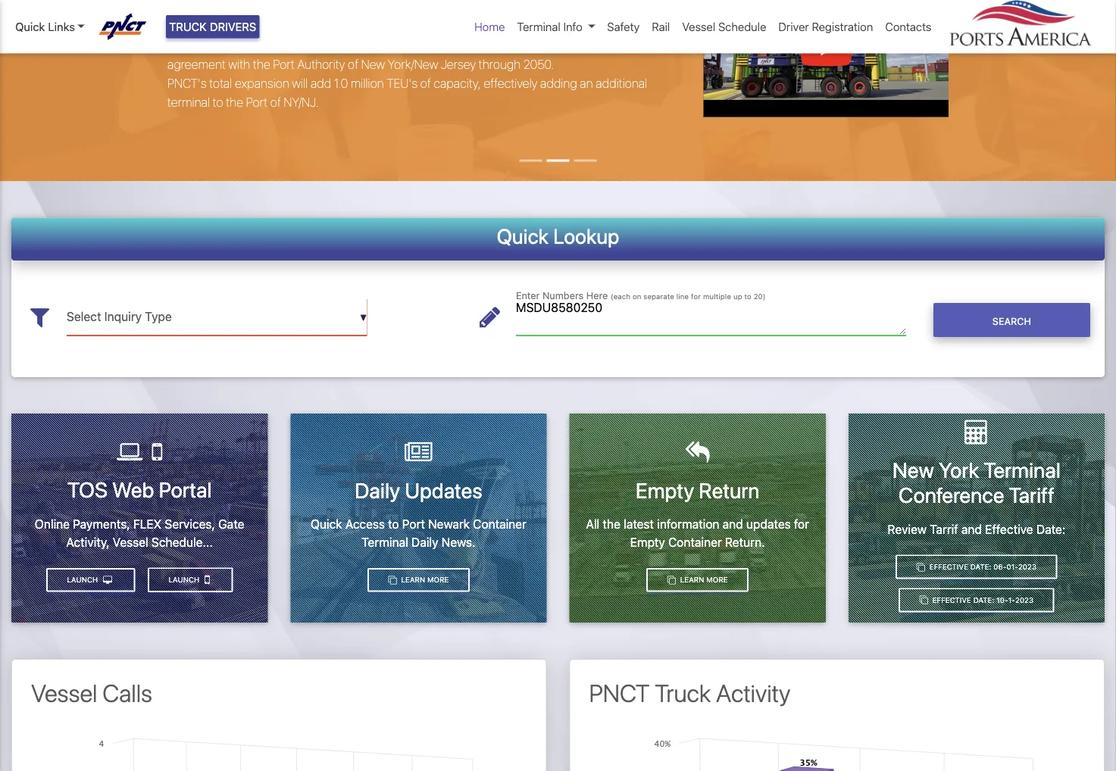 Task type: locate. For each thing, give the bounding box(es) containing it.
1 vertical spatial clone image
[[920, 596, 929, 605]]

services,
[[165, 517, 215, 531]]

2 vertical spatial the
[[603, 517, 621, 532]]

of
[[610, 38, 621, 53], [348, 57, 359, 72], [421, 76, 431, 91], [270, 95, 281, 110]]

enter numbers here (each on separate line for multiple up to 20)
[[516, 290, 766, 301]]

2 vertical spatial container
[[669, 535, 722, 550]]

new left york at right bottom
[[893, 458, 935, 483]]

terminal
[[289, 19, 334, 34], [517, 20, 561, 33], [984, 458, 1061, 483], [362, 535, 408, 550]]

0 vertical spatial date:
[[1037, 522, 1066, 537]]

lookup
[[553, 224, 620, 248]]

truck drivers link
[[166, 15, 259, 38]]

0 vertical spatial effective
[[986, 522, 1034, 537]]

latest
[[624, 517, 654, 532]]

0 vertical spatial container
[[235, 19, 286, 34]]

1 horizontal spatial pnct
[[589, 679, 650, 708]]

to inside port newark container terminal (pnct) located in port newark, new jersey occupies 272 acres, currently handling more than 1.3 million teu's.                                 pnct secured a long-term extension of its lease agreement with the port authority of new york/new jersey through 2050. pnct's total expansion will add 1.0 million teu's of capacity,                                 effectively adding an additional terminal to the port of ny/nj.
[[213, 95, 223, 110]]

mobile image
[[205, 574, 210, 586]]

1 horizontal spatial jersey
[[528, 19, 563, 34]]

None text field
[[67, 299, 367, 336], [516, 299, 907, 336], [67, 299, 367, 336], [516, 299, 907, 336]]

clone image left learn
[[388, 576, 397, 585]]

clone image
[[668, 576, 676, 585], [920, 596, 929, 605]]

more
[[265, 38, 293, 53]]

for inside all the latest information and updates for empty container return.
[[794, 517, 810, 532]]

drivers
[[210, 20, 256, 33]]

0 horizontal spatial launch link
[[46, 568, 135, 593]]

calls
[[103, 679, 152, 708]]

1 vertical spatial truck
[[655, 679, 711, 708]]

0 vertical spatial jersey
[[528, 19, 563, 34]]

1 vertical spatial to
[[745, 292, 752, 301]]

0 horizontal spatial pnct
[[412, 38, 442, 53]]

through
[[479, 57, 521, 72]]

1 horizontal spatial the
[[253, 57, 271, 72]]

2 horizontal spatial to
[[745, 292, 752, 301]]

truck left activity
[[655, 679, 711, 708]]

0 vertical spatial newark
[[192, 19, 232, 34]]

1 horizontal spatial clone image
[[917, 563, 926, 572]]

effectively
[[484, 76, 538, 91]]

tos
[[67, 478, 108, 503]]

0 horizontal spatial container
[[235, 19, 286, 34]]

the right all
[[603, 517, 621, 532]]

learn more link
[[368, 568, 470, 593]]

1 vertical spatial newark
[[428, 517, 470, 532]]

on
[[633, 292, 642, 301]]

0 horizontal spatial clone image
[[668, 576, 676, 585]]

0 horizontal spatial to
[[213, 95, 223, 110]]

clone image inside the effective date: 06-01-2023 link
[[917, 563, 926, 572]]

effective date: 06-01-2023
[[928, 563, 1037, 572]]

0 horizontal spatial new
[[361, 57, 385, 72]]

additional
[[596, 76, 648, 91]]

vessel calls
[[31, 679, 152, 708]]

1 vertical spatial empty
[[631, 535, 666, 550]]

1 horizontal spatial clone image
[[920, 596, 929, 605]]

and up return.
[[723, 517, 743, 532]]

million down (pnct)
[[339, 38, 372, 53]]

1-
[[1009, 596, 1016, 605]]

0 horizontal spatial clone image
[[388, 576, 397, 585]]

million
[[339, 38, 372, 53], [351, 76, 384, 91]]

1 horizontal spatial launch
[[169, 576, 202, 584]]

its
[[624, 38, 635, 53]]

the down total
[[226, 95, 243, 110]]

1 horizontal spatial vessel
[[113, 535, 148, 550]]

newark
[[192, 19, 232, 34], [428, 517, 470, 532]]

new
[[502, 19, 526, 34], [361, 57, 385, 72], [893, 458, 935, 483]]

0 vertical spatial clone image
[[668, 576, 676, 585]]

0 vertical spatial quick
[[15, 20, 45, 33]]

1 horizontal spatial launch link
[[148, 568, 233, 593]]

1 vertical spatial daily
[[412, 535, 439, 550]]

clone image down "review"
[[917, 563, 926, 572]]

0 vertical spatial daily
[[355, 478, 400, 503]]

1 vertical spatial for
[[794, 517, 810, 532]]

1 vertical spatial jersey
[[441, 57, 476, 72]]

flex
[[133, 517, 162, 531]]

launch link down schedule...
[[148, 568, 233, 593]]

0 horizontal spatial for
[[691, 292, 701, 301]]

2 vertical spatial date:
[[974, 596, 995, 605]]

and
[[723, 517, 743, 532], [962, 522, 982, 537]]

1 launch link from the left
[[148, 568, 233, 593]]

to right up
[[745, 292, 752, 301]]

of up 1.0
[[348, 57, 359, 72]]

truck up the currently in the top of the page
[[169, 20, 207, 33]]

date: down tariff
[[1037, 522, 1066, 537]]

0 vertical spatial for
[[691, 292, 701, 301]]

launch for desktop icon
[[67, 576, 100, 585]]

2 horizontal spatial container
[[669, 535, 722, 550]]

launch left mobile icon
[[169, 576, 202, 584]]

daily updates
[[355, 478, 483, 503]]

2 horizontal spatial quick
[[497, 224, 549, 248]]

date:
[[1037, 522, 1066, 537], [971, 563, 992, 572], [974, 596, 995, 605]]

1 vertical spatial new
[[361, 57, 385, 72]]

0 horizontal spatial quick
[[15, 20, 45, 33]]

0 vertical spatial new
[[502, 19, 526, 34]]

1 vertical spatial pnct
[[589, 679, 650, 708]]

online payments, flex services, gate activity, vessel schedule...
[[35, 517, 244, 550]]

vessel for vessel schedule
[[682, 20, 716, 33]]

0 vertical spatial clone image
[[917, 563, 926, 572]]

0 vertical spatial pnct
[[412, 38, 442, 53]]

date: left "06-"
[[971, 563, 992, 572]]

pnct
[[412, 38, 442, 53], [589, 679, 650, 708]]

clone image left effective date: 10-1-2023
[[920, 596, 929, 605]]

container inside all the latest information and updates for empty container return.
[[669, 535, 722, 550]]

port down daily updates
[[402, 517, 425, 532]]

quick inside 'quick access to port newark container terminal daily news.'
[[311, 517, 342, 532]]

0 vertical spatial the
[[253, 57, 271, 72]]

1 horizontal spatial to
[[388, 517, 399, 532]]

container down information
[[669, 535, 722, 550]]

tos web portal
[[67, 478, 212, 503]]

daily left news.
[[412, 535, 439, 550]]

numbers
[[543, 290, 584, 301]]

jersey up capacity,
[[441, 57, 476, 72]]

container up news.
[[473, 517, 527, 532]]

0 vertical spatial vessel
[[682, 20, 716, 33]]

jersey up term
[[528, 19, 563, 34]]

enter
[[516, 290, 540, 301]]

1 vertical spatial clone image
[[388, 576, 397, 585]]

schedule
[[719, 20, 767, 33]]

terminal up than
[[289, 19, 334, 34]]

effective for effective date: 10-1-2023
[[933, 596, 972, 605]]

line
[[677, 292, 689, 301]]

container
[[235, 19, 286, 34], [473, 517, 527, 532], [669, 535, 722, 550]]

empty down latest
[[631, 535, 666, 550]]

handling
[[217, 38, 263, 53]]

effective up "01-"
[[986, 522, 1034, 537]]

terminal inside new york terminal conference tariff
[[984, 458, 1061, 483]]

2023 right 10-
[[1016, 596, 1034, 605]]

launch left desktop icon
[[67, 576, 100, 585]]

safety
[[608, 20, 640, 33]]

more
[[428, 576, 449, 585]]

1 launch from the left
[[169, 576, 202, 584]]

date: for 01-
[[971, 563, 992, 572]]

updates
[[747, 517, 791, 532]]

for right updates
[[794, 517, 810, 532]]

vessel schedule
[[682, 20, 767, 33]]

1 horizontal spatial newark
[[428, 517, 470, 532]]

2 vertical spatial to
[[388, 517, 399, 532]]

0 horizontal spatial newark
[[192, 19, 232, 34]]

clone image inside learn more link
[[388, 576, 397, 585]]

vessel down flex
[[113, 535, 148, 550]]

0 horizontal spatial truck
[[169, 20, 207, 33]]

2 vertical spatial new
[[893, 458, 935, 483]]

driver registration link
[[773, 12, 880, 41]]

quick for quick links
[[15, 20, 45, 33]]

pnct truck activity
[[589, 679, 791, 708]]

1 vertical spatial effective
[[930, 563, 969, 572]]

york
[[939, 458, 980, 483]]

port inside 'quick access to port newark container terminal daily news.'
[[402, 517, 425, 532]]

1 vertical spatial vessel
[[113, 535, 148, 550]]

acres,
[[640, 19, 672, 34]]

1 vertical spatial 2023
[[1016, 596, 1034, 605]]

to down total
[[213, 95, 223, 110]]

0 horizontal spatial launch
[[67, 576, 100, 585]]

information
[[657, 517, 720, 532]]

2023 right "06-"
[[1019, 563, 1037, 572]]

(each
[[611, 292, 631, 301]]

launch link down activity,
[[46, 568, 135, 593]]

20)
[[754, 292, 766, 301]]

to inside 'quick access to port newark container terminal daily news.'
[[388, 517, 399, 532]]

1 vertical spatial quick
[[497, 224, 549, 248]]

terminal down access
[[362, 535, 408, 550]]

0 vertical spatial to
[[213, 95, 223, 110]]

1 horizontal spatial quick
[[311, 517, 342, 532]]

empty inside all the latest information and updates for empty container return.
[[631, 535, 666, 550]]

0 horizontal spatial jersey
[[441, 57, 476, 72]]

quick up enter
[[497, 224, 549, 248]]

return.
[[725, 535, 765, 550]]

clone image for daily updates
[[388, 576, 397, 585]]

newark up news.
[[428, 517, 470, 532]]

daily inside 'quick access to port newark container terminal daily news.'
[[412, 535, 439, 550]]

daily up access
[[355, 478, 400, 503]]

2 vertical spatial vessel
[[31, 679, 97, 708]]

the
[[253, 57, 271, 72], [226, 95, 243, 110], [603, 517, 621, 532]]

payments,
[[73, 517, 130, 531]]

gate
[[218, 517, 244, 531]]

multiple
[[703, 292, 732, 301]]

desktop image
[[103, 576, 112, 585]]

the inside all the latest information and updates for empty container return.
[[603, 517, 621, 532]]

0 horizontal spatial vessel
[[31, 679, 97, 708]]

1 vertical spatial date:
[[971, 563, 992, 572]]

2 launch from the left
[[67, 576, 100, 585]]

quick left links
[[15, 20, 45, 33]]

clone image
[[917, 563, 926, 572], [388, 576, 397, 585]]

2 horizontal spatial the
[[603, 517, 621, 532]]

1 horizontal spatial daily
[[412, 535, 439, 550]]

million right 1.0
[[351, 76, 384, 91]]

empty
[[636, 478, 695, 503], [631, 535, 666, 550]]

term
[[529, 38, 553, 53]]

secured
[[445, 38, 488, 53]]

0 horizontal spatial and
[[723, 517, 743, 532]]

and right tarrif
[[962, 522, 982, 537]]

port up the currently in the top of the page
[[167, 19, 189, 34]]

vessel right rail link
[[682, 20, 716, 33]]

2 horizontal spatial new
[[893, 458, 935, 483]]

driver registration
[[779, 20, 874, 33]]

container up more
[[235, 19, 286, 34]]

1 vertical spatial the
[[226, 95, 243, 110]]

0 vertical spatial 2023
[[1019, 563, 1037, 572]]

for right line in the right of the page
[[691, 292, 701, 301]]

(pnct)
[[337, 19, 374, 34]]

terminal up tariff
[[984, 458, 1061, 483]]

newark up the currently in the top of the page
[[192, 19, 232, 34]]

links
[[48, 20, 75, 33]]

jersey
[[528, 19, 563, 34], [441, 57, 476, 72]]

terminal inside 'quick access to port newark container terminal daily news.'
[[362, 535, 408, 550]]

to right access
[[388, 517, 399, 532]]

new up long-
[[502, 19, 526, 34]]

daily
[[355, 478, 400, 503], [412, 535, 439, 550]]

1 vertical spatial container
[[473, 517, 527, 532]]

the up expansion
[[253, 57, 271, 72]]

1 horizontal spatial truck
[[655, 679, 711, 708]]

vessel left calls
[[31, 679, 97, 708]]

clone image down all the latest information and updates for empty container return.
[[668, 576, 676, 585]]

2 vertical spatial effective
[[933, 596, 972, 605]]

06-
[[994, 563, 1007, 572]]

quick
[[15, 20, 45, 33], [497, 224, 549, 248], [311, 517, 342, 532]]

new down "teu's." at the top left of the page
[[361, 57, 385, 72]]

empty up information
[[636, 478, 695, 503]]

clone image for new york terminal conference tariff
[[917, 563, 926, 572]]

2 horizontal spatial vessel
[[682, 20, 716, 33]]

1 horizontal spatial container
[[473, 517, 527, 532]]

review
[[888, 522, 927, 537]]

a
[[491, 38, 497, 53]]

1 horizontal spatial for
[[794, 517, 810, 532]]

date: left 10-
[[974, 596, 995, 605]]

effective down the effective date: 06-01-2023 link
[[933, 596, 972, 605]]

quick left access
[[311, 517, 342, 532]]

will
[[292, 76, 308, 91]]

2 vertical spatial quick
[[311, 517, 342, 532]]

272
[[618, 19, 637, 34]]

effective down tarrif
[[930, 563, 969, 572]]

for inside enter numbers here (each on separate line for multiple up to 20)
[[691, 292, 701, 301]]

newark,
[[456, 19, 499, 34]]

extension
[[556, 38, 607, 53]]

online
[[35, 517, 70, 531]]

launch for mobile icon
[[169, 576, 202, 584]]



Task type: vqa. For each thing, say whether or not it's contained in the screenshot.
3rd Size
no



Task type: describe. For each thing, give the bounding box(es) containing it.
container inside 'quick access to port newark container terminal daily news.'
[[473, 517, 527, 532]]

rail link
[[646, 12, 676, 41]]

an
[[580, 76, 593, 91]]

lease
[[638, 38, 666, 53]]

currently
[[167, 38, 214, 53]]

total
[[209, 76, 232, 91]]

tarrif
[[930, 522, 959, 537]]

news.
[[442, 535, 476, 550]]

occupies
[[566, 19, 615, 34]]

truck drivers
[[169, 20, 256, 33]]

clone image inside effective date: 10-1-2023 link
[[920, 596, 929, 605]]

1 vertical spatial million
[[351, 76, 384, 91]]

pnct ready for future image
[[0, 0, 1117, 267]]

effective date: 06-01-2023 link
[[896, 555, 1058, 580]]

quick access to port newark container terminal daily news.
[[311, 517, 527, 550]]

10-
[[997, 596, 1009, 605]]

0 vertical spatial empty
[[636, 478, 695, 503]]

capacity,
[[434, 76, 481, 91]]

registration
[[812, 20, 874, 33]]

quick links link
[[15, 18, 85, 35]]

quick for quick access to port newark container terminal daily news.
[[311, 517, 342, 532]]

add
[[311, 76, 331, 91]]

vessel for vessel calls
[[31, 679, 97, 708]]

home
[[475, 20, 505, 33]]

home link
[[469, 12, 511, 41]]

quick links
[[15, 20, 75, 33]]

empty return
[[636, 478, 760, 503]]

agreement
[[167, 57, 226, 72]]

long-
[[500, 38, 529, 53]]

in
[[420, 19, 429, 34]]

ny/nj.
[[284, 95, 319, 110]]

conference
[[899, 483, 1005, 508]]

here
[[587, 290, 608, 301]]

separate
[[644, 292, 675, 301]]

all
[[586, 517, 600, 532]]

learn more
[[399, 576, 449, 585]]

newark inside 'quick access to port newark container terminal daily news.'
[[428, 517, 470, 532]]

search
[[993, 315, 1032, 327]]

return
[[699, 478, 760, 503]]

of left its in the top right of the page
[[610, 38, 621, 53]]

contacts
[[886, 20, 932, 33]]

to inside enter numbers here (each on separate line for multiple up to 20)
[[745, 292, 752, 301]]

0 horizontal spatial the
[[226, 95, 243, 110]]

newark inside port newark container terminal (pnct) located in port newark, new jersey occupies 272 acres, currently handling more than 1.3 million teu's.                                 pnct secured a long-term extension of its lease agreement with the port authority of new york/new jersey through 2050. pnct's total expansion will add 1.0 million teu's of capacity,                                 effectively adding an additional terminal to the port of ny/nj.
[[192, 19, 232, 34]]

port down more
[[273, 57, 295, 72]]

activity,
[[66, 535, 110, 550]]

terminal up term
[[517, 20, 561, 33]]

terminal info
[[517, 20, 583, 33]]

terminal
[[167, 95, 210, 110]]

updates
[[405, 478, 483, 503]]

pnct inside port newark container terminal (pnct) located in port newark, new jersey occupies 272 acres, currently handling more than 1.3 million teu's.                                 pnct secured a long-term extension of its lease agreement with the port authority of new york/new jersey through 2050. pnct's total expansion will add 1.0 million teu's of capacity,                                 effectively adding an additional terminal to the port of ny/nj.
[[412, 38, 442, 53]]

all the latest information and updates for empty container return.
[[586, 517, 810, 550]]

new york terminal conference tariff
[[893, 458, 1061, 508]]

york/new
[[388, 57, 438, 72]]

port newark container terminal (pnct) located in port newark, new jersey occupies 272 acres, currently handling more than 1.3 million teu's.                                 pnct secured a long-term extension of its lease agreement with the port authority of new york/new jersey through 2050. pnct's total expansion will add 1.0 million teu's of capacity,                                 effectively adding an additional terminal to the port of ny/nj.
[[167, 19, 672, 110]]

terminal inside port newark container terminal (pnct) located in port newark, new jersey occupies 272 acres, currently handling more than 1.3 million teu's.                                 pnct secured a long-term extension of its lease agreement with the port authority of new york/new jersey through 2050. pnct's total expansion will add 1.0 million teu's of capacity,                                 effectively adding an additional terminal to the port of ny/nj.
[[289, 19, 334, 34]]

2 launch link from the left
[[46, 568, 135, 593]]

effective for effective date: 06-01-2023
[[930, 563, 969, 572]]

pnct's
[[167, 76, 207, 91]]

2023 for 1-
[[1016, 596, 1034, 605]]

terminal info link
[[511, 12, 601, 41]]

2023 for 01-
[[1019, 563, 1037, 572]]

portal
[[159, 478, 212, 503]]

port right in
[[432, 19, 453, 34]]

teu's
[[387, 76, 418, 91]]

new inside new york terminal conference tariff
[[893, 458, 935, 483]]

vessel inside 'online payments, flex services, gate activity, vessel schedule...'
[[113, 535, 148, 550]]

and inside all the latest information and updates for empty container return.
[[723, 517, 743, 532]]

1 horizontal spatial new
[[502, 19, 526, 34]]

port down expansion
[[246, 95, 268, 110]]

quick for quick lookup
[[497, 224, 549, 248]]

schedule...
[[152, 535, 213, 550]]

0 horizontal spatial daily
[[355, 478, 400, 503]]

located
[[377, 19, 417, 34]]

info
[[564, 20, 583, 33]]

effective date: 10-1-2023
[[931, 596, 1034, 605]]

teu's.
[[375, 38, 409, 53]]

with
[[229, 57, 250, 72]]

contacts link
[[880, 12, 938, 41]]

container inside port newark container terminal (pnct) located in port newark, new jersey occupies 272 acres, currently handling more than 1.3 million teu's.                                 pnct secured a long-term extension of its lease agreement with the port authority of new york/new jersey through 2050. pnct's total expansion will add 1.0 million teu's of capacity,                                 effectively adding an additional terminal to the port of ny/nj.
[[235, 19, 286, 34]]

up
[[734, 292, 743, 301]]

effective date: 10-1-2023 link
[[899, 589, 1055, 613]]

learn
[[401, 576, 425, 585]]

search button
[[934, 303, 1091, 338]]

quick lookup
[[497, 224, 620, 248]]

0 vertical spatial million
[[339, 38, 372, 53]]

1 horizontal spatial and
[[962, 522, 982, 537]]

web
[[112, 478, 154, 503]]

of down york/new
[[421, 76, 431, 91]]

authority
[[298, 57, 345, 72]]

2050.
[[524, 57, 554, 72]]

of down expansion
[[270, 95, 281, 110]]

date: for 1-
[[974, 596, 995, 605]]

review tarrif and effective date:
[[888, 522, 1066, 537]]

access
[[346, 517, 385, 532]]

0 vertical spatial truck
[[169, 20, 207, 33]]

▼
[[360, 313, 367, 323]]

vessel schedule link
[[676, 12, 773, 41]]



